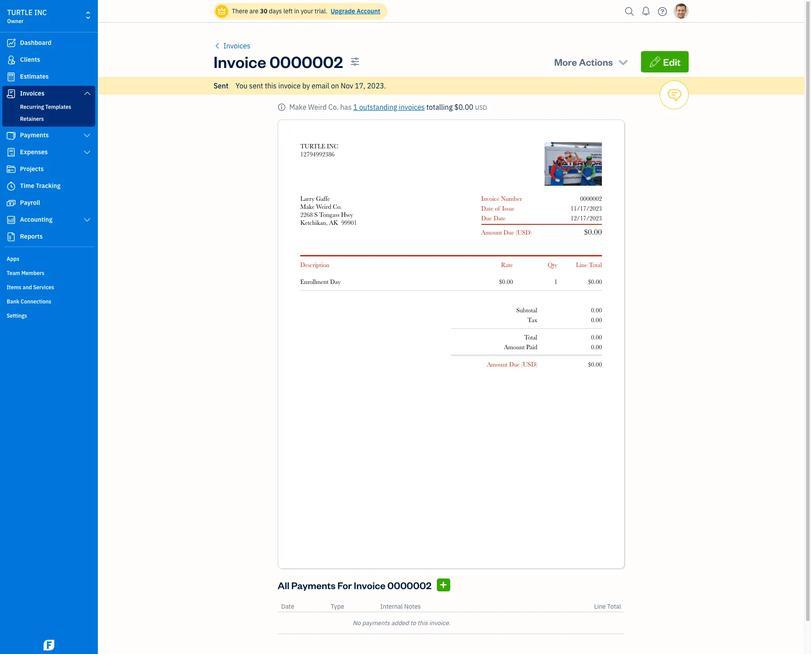 Task type: locate. For each thing, give the bounding box(es) containing it.
total for qty
[[589, 262, 602, 269]]

payroll
[[20, 199, 40, 207]]

0 vertical spatial your
[[301, 7, 313, 15]]

expenses
[[20, 148, 48, 156]]

0 vertical spatial date
[[481, 205, 493, 212]]

2 vertical spatial usd
[[523, 361, 536, 368]]

client image
[[6, 56, 16, 65]]

co. up tongass
[[333, 203, 342, 210]]

apps
[[7, 256, 19, 263]]

invoices
[[223, 41, 250, 50], [20, 89, 44, 97]]

co. left has
[[328, 103, 339, 112]]

and
[[23, 284, 32, 291]]

larry up the '2268' in the top of the page
[[300, 195, 315, 202]]

message
[[314, 59, 339, 67]]

amount due ( usd ) down the total amount paid
[[487, 361, 537, 368]]

amount down the total amount paid
[[487, 361, 508, 368]]

money image
[[6, 199, 16, 208]]

0 horizontal spatial by
[[302, 81, 310, 90]]

inc inside "turtle inc owner"
[[34, 8, 47, 17]]

0 vertical spatial invoices
[[223, 41, 250, 50]]

1 vertical spatial payments
[[291, 580, 336, 592]]

date down 'date of issue'
[[494, 215, 506, 222]]

1 0.00 from the top
[[591, 307, 602, 314]]

this right 'to' on the bottom right of page
[[417, 620, 428, 628]]

invoices right chevronleft 'image'
[[223, 41, 250, 50]]

settings
[[7, 313, 27, 319]]

payments down retainers
[[20, 131, 49, 139]]

1 horizontal spatial payments
[[291, 580, 336, 592]]

invoices up recurring
[[20, 89, 44, 97]]

0 vertical spatial inc
[[34, 8, 47, 17]]

crown image
[[217, 6, 226, 16]]

1 horizontal spatial invoices
[[223, 41, 250, 50]]

turtle up 12794992386
[[300, 143, 325, 150]]

gaffe
[[251, 59, 266, 67], [316, 195, 330, 202]]

0 vertical spatial turtle
[[7, 8, 33, 17]]

2 horizontal spatial total
[[607, 603, 621, 612]]

1 vertical spatial line
[[594, 603, 606, 612]]

chevron large down image for invoices
[[83, 90, 91, 97]]

chevron large down image inside payments link
[[83, 132, 91, 139]]

gaffe up tongass
[[316, 195, 330, 202]]

0000002 up the you sent this invoice by email on nov 17, 2023.
[[269, 51, 343, 72]]

Send a message text field
[[235, 38, 687, 58]]

0 vertical spatial amount
[[481, 229, 502, 236]]

1 vertical spatial amount
[[504, 344, 525, 351]]

date for date of issue
[[481, 205, 493, 212]]

no payments added to this invoice.
[[353, 620, 450, 628]]

2 0.00 from the top
[[591, 317, 602, 324]]

more actions
[[554, 56, 613, 68]]

chevron large down image down payments link
[[83, 149, 91, 156]]

invoices link
[[2, 86, 95, 102]]

2 vertical spatial date
[[281, 603, 294, 612]]

recurring templates link
[[4, 102, 93, 113]]

invoice
[[214, 51, 266, 72], [481, 195, 499, 202], [354, 580, 385, 592]]

make
[[289, 103, 306, 112], [300, 203, 315, 210]]

inc up 12794992386
[[327, 143, 338, 150]]

turtle inside "turtle inc owner"
[[7, 8, 33, 17]]

internal notes
[[380, 603, 421, 612]]

invoice image
[[6, 89, 16, 98]]

invoice up you
[[214, 51, 266, 72]]

your right in
[[301, 7, 313, 15]]

1 vertical spatial 0.00 0.00
[[591, 334, 602, 351]]

subtotal tax
[[516, 307, 537, 324]]

in
[[294, 7, 299, 15]]

1 vertical spatial (
[[521, 361, 523, 368]]

type
[[331, 603, 344, 612]]

usd down the paid
[[523, 361, 536, 368]]

number
[[501, 195, 522, 202]]

freshbooks image
[[42, 641, 56, 651]]

of
[[495, 205, 500, 212]]

invoice up of
[[481, 195, 499, 202]]

total
[[589, 262, 602, 269], [524, 334, 537, 341], [607, 603, 621, 612]]

1 horizontal spatial inc
[[327, 143, 338, 150]]

line total for internal notes
[[594, 603, 621, 612]]

payments right all
[[291, 580, 336, 592]]

invoices inside invoices link
[[20, 89, 44, 97]]

expenses link
[[2, 145, 95, 161]]

make right info 'icon'
[[289, 103, 306, 112]]

0 vertical spatial gaffe
[[251, 59, 266, 67]]

larry inside larry gaffe make weird co. 2268 s tongass hwy ketchikan, ak  99901
[[300, 195, 315, 202]]

co. inside larry gaffe make weird co. 2268 s tongass hwy ketchikan, ak  99901
[[333, 203, 342, 210]]

amount left the paid
[[504, 344, 525, 351]]

0 vertical spatial 0000002
[[269, 51, 343, 72]]

line
[[576, 262, 587, 269], [594, 603, 606, 612]]

0 vertical spatial total
[[589, 262, 602, 269]]

project image
[[6, 165, 16, 174]]

date left of
[[481, 205, 493, 212]]

amount due ( usd ) down the due date
[[481, 229, 532, 236]]

due date
[[481, 215, 506, 222]]

edit link
[[641, 51, 689, 73]]

0000002 up 11/17/2023
[[580, 195, 602, 202]]

0 horizontal spatial payments
[[20, 131, 49, 139]]

2 vertical spatial 0000002
[[387, 580, 431, 592]]

1 vertical spatial invoice
[[481, 195, 499, 202]]

make up the '2268' in the top of the page
[[300, 203, 315, 210]]

larry for larry gaffe will receive your message by email.
[[235, 59, 249, 67]]

templates
[[45, 104, 71, 110]]

0000002 up "notes"
[[387, 580, 431, 592]]

all payments for invoice 0000002
[[278, 580, 431, 592]]

0 vertical spatial 1
[[353, 103, 358, 112]]

amount down the due date
[[481, 229, 502, 236]]

1 vertical spatial turtle
[[300, 143, 325, 150]]

0 horizontal spatial )
[[530, 229, 532, 236]]

1 vertical spatial usd
[[517, 229, 530, 236]]

11/17/2023
[[571, 205, 602, 212]]

line for internal notes
[[594, 603, 606, 612]]

dashboard
[[20, 39, 51, 47]]

expense image
[[6, 148, 16, 157]]

0 horizontal spatial total
[[524, 334, 537, 341]]

0 vertical spatial by
[[340, 59, 347, 67]]

1 horizontal spatial invoice
[[354, 580, 385, 592]]

(
[[516, 229, 517, 236], [521, 361, 523, 368]]

by left email
[[302, 81, 310, 90]]

0 horizontal spatial gaffe
[[251, 59, 266, 67]]

weird up tongass
[[316, 203, 331, 210]]

make weird co. has 1 outstanding invoices totalling $0.00 usd
[[289, 103, 487, 112]]

co.
[[328, 103, 339, 112], [333, 203, 342, 210]]

0.00 0.00 for subtotal
[[591, 307, 602, 324]]

1 vertical spatial weird
[[316, 203, 331, 210]]

gaffe inside larry gaffe make weird co. 2268 s tongass hwy ketchikan, ak  99901
[[316, 195, 330, 202]]

line total
[[576, 262, 602, 269], [594, 603, 621, 612]]

1 vertical spatial line total
[[594, 603, 621, 612]]

turtle up owner
[[7, 8, 33, 17]]

you
[[236, 81, 248, 90]]

gaffe left will
[[251, 59, 266, 67]]

chevron large down image up recurring templates link
[[83, 90, 91, 97]]

view comments image
[[667, 81, 682, 109]]

1 chevron large down image from the top
[[83, 132, 91, 139]]

0 horizontal spatial invoice
[[214, 51, 266, 72]]

0 vertical spatial )
[[530, 229, 532, 236]]

gaffe for will
[[251, 59, 266, 67]]

1 vertical spatial inc
[[327, 143, 338, 150]]

amount due ( usd )
[[481, 229, 532, 236], [487, 361, 537, 368]]

0 horizontal spatial invoices
[[20, 89, 44, 97]]

by left settings for this invoice icon
[[340, 59, 347, 67]]

1 chevron large down image from the top
[[83, 90, 91, 97]]

due down the due date
[[504, 229, 514, 236]]

turtle inside the turtle inc 12794992386
[[300, 143, 325, 150]]

2 horizontal spatial invoice
[[481, 195, 499, 202]]

due down 'date of issue'
[[481, 215, 492, 222]]

1
[[353, 103, 358, 112], [554, 279, 557, 286]]

0 vertical spatial usd
[[475, 104, 487, 112]]

2 0.00 0.00 from the top
[[591, 334, 602, 351]]

inc
[[34, 8, 47, 17], [327, 143, 338, 150]]

1 0.00 0.00 from the top
[[591, 307, 602, 324]]

date
[[481, 205, 493, 212], [494, 215, 506, 222], [281, 603, 294, 612]]

your right receive
[[300, 59, 312, 67]]

2 chevron large down image from the top
[[83, 217, 91, 224]]

1 vertical spatial larry
[[300, 195, 315, 202]]

0 vertical spatial line
[[576, 262, 587, 269]]

1 vertical spatial chevron large down image
[[83, 217, 91, 224]]

day
[[330, 279, 341, 286]]

0 horizontal spatial larry
[[235, 59, 249, 67]]

date down all
[[281, 603, 294, 612]]

report image
[[6, 233, 16, 242]]

1 horizontal spatial larry
[[300, 195, 315, 202]]

1 vertical spatial invoices
[[20, 89, 44, 97]]

1 right has
[[353, 103, 358, 112]]

0 vertical spatial payments
[[20, 131, 49, 139]]

0 horizontal spatial line
[[576, 262, 587, 269]]

0 vertical spatial this
[[265, 81, 277, 90]]

dashboard image
[[6, 39, 16, 48]]

1 vertical spatial gaffe
[[316, 195, 330, 202]]

on
[[331, 81, 339, 90]]

1 vertical spatial make
[[300, 203, 315, 210]]

s
[[314, 211, 318, 218]]

time tracking link
[[2, 178, 95, 194]]

time tracking
[[20, 182, 61, 190]]

due down the total amount paid
[[509, 361, 520, 368]]

2 vertical spatial amount
[[487, 361, 508, 368]]

1 horizontal spatial total
[[589, 262, 602, 269]]

projects link
[[2, 162, 95, 178]]

1 horizontal spatial this
[[417, 620, 428, 628]]

$0.00
[[454, 103, 473, 112], [584, 228, 602, 237], [499, 279, 513, 286], [588, 279, 602, 286], [588, 361, 602, 368]]

1 horizontal spatial gaffe
[[316, 195, 330, 202]]

1 vertical spatial this
[[417, 620, 428, 628]]

chevronleft image
[[214, 40, 222, 51]]

reports link
[[2, 229, 95, 245]]

notifications image
[[639, 2, 653, 20]]

more actions button
[[546, 51, 637, 73]]

1 horizontal spatial turtle
[[300, 143, 325, 150]]

0 horizontal spatial 0000002
[[269, 51, 343, 72]]

0 vertical spatial co.
[[328, 103, 339, 112]]

chevron large down image down retainers link
[[83, 132, 91, 139]]

this right sent
[[265, 81, 277, 90]]

0 vertical spatial 0.00 0.00
[[591, 307, 602, 324]]

invoice for invoice 0000002
[[214, 51, 266, 72]]

inc for turtle inc owner
[[34, 8, 47, 17]]

2 chevron large down image from the top
[[83, 149, 91, 156]]

0 vertical spatial chevron large down image
[[83, 132, 91, 139]]

0 vertical spatial invoice
[[214, 51, 266, 72]]

usd down number
[[517, 229, 530, 236]]

0 horizontal spatial inc
[[34, 8, 47, 17]]

chevron large down image down payroll link
[[83, 217, 91, 224]]

chevron large down image
[[83, 132, 91, 139], [83, 217, 91, 224]]

1 vertical spatial co.
[[333, 203, 342, 210]]

1 horizontal spatial )
[[536, 361, 537, 368]]

ketchikan,
[[300, 219, 328, 226]]

turtle
[[7, 8, 33, 17], [300, 143, 325, 150]]

add a payment image
[[439, 580, 448, 591]]

2 vertical spatial total
[[607, 603, 621, 612]]

1 vertical spatial due
[[504, 229, 514, 236]]

1 vertical spatial 1
[[554, 279, 557, 286]]

total for internal notes
[[607, 603, 621, 612]]

larry down invoices button
[[235, 59, 249, 67]]

0 horizontal spatial (
[[516, 229, 517, 236]]

1 vertical spatial chevron large down image
[[83, 149, 91, 156]]

payments inside main element
[[20, 131, 49, 139]]

0 vertical spatial line total
[[576, 262, 602, 269]]

1 horizontal spatial line
[[594, 603, 606, 612]]

weird down email
[[308, 103, 327, 112]]

search image
[[622, 5, 637, 18]]

usd right the totalling
[[475, 104, 487, 112]]

invoice right for
[[354, 580, 385, 592]]

inc inside the turtle inc 12794992386
[[327, 143, 338, 150]]

date for date
[[281, 603, 294, 612]]

chevron large down image for payments
[[83, 132, 91, 139]]

pencil image
[[649, 56, 661, 68]]

gaffe for make
[[316, 195, 330, 202]]

0 vertical spatial (
[[516, 229, 517, 236]]

email.
[[348, 59, 366, 67]]

settings for this invoice image
[[350, 57, 360, 66]]

1 vertical spatial total
[[524, 334, 537, 341]]

recurring
[[20, 104, 44, 110]]

turtle inc 12794992386
[[300, 143, 338, 158]]

0 horizontal spatial this
[[265, 81, 277, 90]]

0 vertical spatial amount due ( usd )
[[481, 229, 532, 236]]

enrollment day
[[300, 279, 341, 286]]

tongass
[[319, 211, 339, 218]]

0 vertical spatial chevron large down image
[[83, 90, 91, 97]]

0.00 0.00
[[591, 307, 602, 324], [591, 334, 602, 351]]

actions
[[579, 56, 613, 68]]

inc up dashboard
[[34, 8, 47, 17]]

0 vertical spatial larry
[[235, 59, 249, 67]]

0 horizontal spatial turtle
[[7, 8, 33, 17]]

1 down qty
[[554, 279, 557, 286]]

totalling
[[426, 103, 453, 112]]

chevron large down image inside accounting link
[[83, 217, 91, 224]]

2 vertical spatial invoice
[[354, 580, 385, 592]]

upgrade
[[331, 7, 355, 15]]

invoices inside invoices button
[[223, 41, 250, 50]]

0 vertical spatial weird
[[308, 103, 327, 112]]

2 horizontal spatial 0000002
[[580, 195, 602, 202]]

1 horizontal spatial 1
[[554, 279, 557, 286]]

larry gaffe make weird co. 2268 s tongass hwy ketchikan, ak  99901
[[300, 195, 357, 226]]

0.00
[[591, 307, 602, 314], [591, 317, 602, 324], [591, 334, 602, 341], [591, 344, 602, 351]]

chevron large down image
[[83, 90, 91, 97], [83, 149, 91, 156]]



Task type: describe. For each thing, give the bounding box(es) containing it.
bank
[[7, 299, 19, 305]]

go to help image
[[655, 5, 670, 18]]

qty
[[548, 262, 557, 269]]

4 0.00 from the top
[[591, 344, 602, 351]]

clients
[[20, 56, 40, 64]]

1 vertical spatial your
[[300, 59, 312, 67]]

items and services
[[7, 284, 54, 291]]

bank connections
[[7, 299, 51, 305]]

0 vertical spatial due
[[481, 215, 492, 222]]

99901
[[341, 219, 357, 226]]

retainers link
[[4, 114, 93, 125]]

total inside the total amount paid
[[524, 334, 537, 341]]

for
[[337, 580, 352, 592]]

bank connections link
[[2, 295, 95, 308]]

dashboard link
[[2, 35, 95, 51]]

tracking
[[36, 182, 61, 190]]

apps link
[[2, 252, 95, 266]]

has
[[340, 103, 352, 112]]

trial.
[[315, 7, 327, 15]]

1 horizontal spatial 0000002
[[387, 580, 431, 592]]

2 vertical spatial due
[[509, 361, 520, 368]]

left
[[283, 7, 293, 15]]

clients link
[[2, 52, 95, 68]]

make inside larry gaffe make weird co. 2268 s tongass hwy ketchikan, ak  99901
[[300, 203, 315, 210]]

payments link
[[2, 128, 95, 144]]

chart image
[[6, 216, 16, 225]]

services
[[33, 284, 54, 291]]

outstanding
[[359, 103, 397, 112]]

1 vertical spatial date
[[494, 215, 506, 222]]

internal
[[380, 603, 403, 612]]

1 vertical spatial 0000002
[[580, 195, 602, 202]]

enrollment
[[300, 279, 329, 286]]

owner
[[7, 18, 24, 24]]

will
[[267, 59, 277, 67]]

estimates
[[20, 73, 49, 81]]

line for qty
[[576, 262, 587, 269]]

invoice.
[[429, 620, 450, 628]]

hwy
[[341, 211, 353, 218]]

items
[[7, 284, 21, 291]]

description
[[300, 262, 329, 269]]

issue
[[502, 205, 515, 212]]

3 0.00 from the top
[[591, 334, 602, 341]]

notes
[[404, 603, 421, 612]]

chevron large down image for expenses
[[83, 149, 91, 156]]

1 horizontal spatial by
[[340, 59, 347, 67]]

30
[[260, 7, 267, 15]]

sent
[[249, 81, 263, 90]]

2023.
[[367, 81, 386, 90]]

info image
[[278, 102, 286, 113]]

sent
[[214, 81, 229, 90]]

1 vertical spatial amount due ( usd )
[[487, 361, 537, 368]]

paid
[[526, 344, 537, 351]]

invoices button
[[214, 40, 250, 51]]

reports
[[20, 233, 43, 241]]

estimates link
[[2, 69, 95, 85]]

connections
[[21, 299, 51, 305]]

turtle inc owner
[[7, 8, 47, 24]]

nov
[[341, 81, 353, 90]]

accounting
[[20, 216, 52, 224]]

team members link
[[2, 267, 95, 280]]

turtle for turtle inc 12794992386
[[300, 143, 325, 150]]

0 vertical spatial make
[[289, 103, 306, 112]]

usd inside make weird co. has 1 outstanding invoices totalling $0.00 usd
[[475, 104, 487, 112]]

0 horizontal spatial 1
[[353, 103, 358, 112]]

there
[[232, 7, 248, 15]]

retainers
[[20, 116, 44, 122]]

main element
[[0, 0, 120, 655]]

time
[[20, 182, 34, 190]]

invoices
[[399, 103, 425, 112]]

inc for turtle inc 12794992386
[[327, 143, 338, 150]]

there are 30 days left in your trial. upgrade account
[[232, 7, 380, 15]]

turtle for turtle inc owner
[[7, 8, 33, 17]]

1 vertical spatial by
[[302, 81, 310, 90]]

items and services link
[[2, 281, 95, 294]]

total amount paid
[[504, 334, 537, 351]]

estimate image
[[6, 73, 16, 81]]

larry for larry gaffe make weird co. 2268 s tongass hwy ketchikan, ak  99901
[[300, 195, 315, 202]]

1 vertical spatial )
[[536, 361, 537, 368]]

date of issue
[[481, 205, 515, 212]]

no
[[353, 620, 361, 628]]

receive
[[278, 59, 298, 67]]

projects
[[20, 165, 44, 173]]

rate
[[501, 262, 513, 269]]

edit
[[663, 56, 681, 68]]

upgrade account link
[[329, 7, 380, 15]]

line total for qty
[[576, 262, 602, 269]]

weird inside larry gaffe make weird co. 2268 s tongass hwy ketchikan, ak  99901
[[316, 203, 331, 210]]

invoice for invoice number
[[481, 195, 499, 202]]

payments
[[362, 620, 390, 628]]

1 outstanding invoices button
[[353, 102, 425, 113]]

chevron large down image for accounting
[[83, 217, 91, 224]]

2268
[[300, 211, 313, 218]]

invoice
[[278, 81, 301, 90]]

payment image
[[6, 131, 16, 140]]

chevrondown image
[[617, 56, 629, 68]]

timer image
[[6, 182, 16, 191]]

12/17/2023
[[571, 215, 602, 222]]

all
[[278, 580, 289, 592]]

invoice 0000002
[[214, 51, 343, 72]]

amount inside the total amount paid
[[504, 344, 525, 351]]

to
[[410, 620, 416, 628]]

payroll link
[[2, 195, 95, 211]]

invoice number
[[481, 195, 522, 202]]

1 horizontal spatial (
[[521, 361, 523, 368]]

team members
[[7, 270, 44, 277]]

accounting link
[[2, 212, 95, 228]]

email
[[312, 81, 329, 90]]

account
[[357, 7, 380, 15]]

17,
[[355, 81, 365, 90]]

0.00 0.00 for total
[[591, 334, 602, 351]]

settings link
[[2, 309, 95, 323]]

subtotal
[[516, 307, 537, 314]]

larry gaffe will receive your message by email.
[[235, 59, 366, 67]]



Task type: vqa. For each thing, say whether or not it's contained in the screenshot.
data
no



